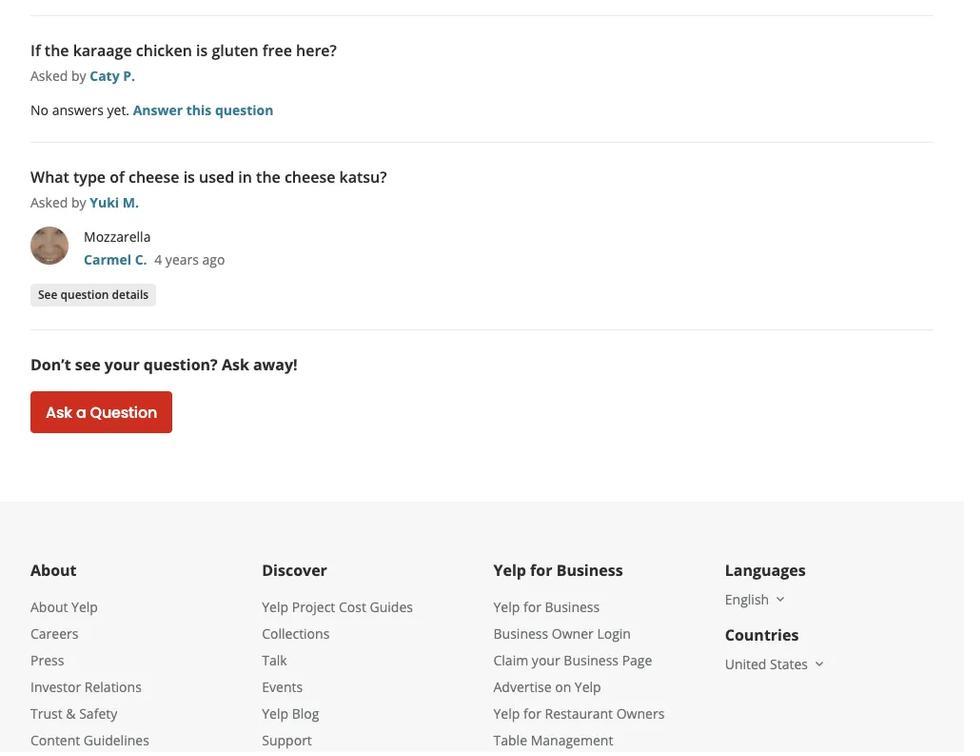 Task type: vqa. For each thing, say whether or not it's contained in the screenshot.
restaurants
no



Task type: describe. For each thing, give the bounding box(es) containing it.
by inside the if the karaage chicken is gluten free here? asked by caty p.
[[71, 66, 86, 84]]

2 vertical spatial for
[[524, 704, 542, 722]]

yelp up yelp for business link
[[494, 560, 526, 580]]

1 horizontal spatial question
[[215, 100, 274, 119]]

1 horizontal spatial ask
[[222, 354, 249, 375]]

question?
[[144, 354, 218, 375]]

business up claim
[[494, 624, 549, 642]]

relations
[[85, 677, 142, 696]]

yelp for restaurant owners link
[[494, 704, 665, 722]]

trust & safety link
[[30, 704, 117, 722]]

claim your business page link
[[494, 651, 653, 669]]

guides
[[370, 597, 413, 616]]

discover
[[262, 560, 327, 580]]

see question details
[[38, 287, 149, 302]]

press
[[30, 651, 64, 669]]

no
[[30, 100, 49, 119]]

trust
[[30, 704, 63, 722]]

on
[[555, 677, 571, 696]]

about for about
[[30, 560, 77, 580]]

management
[[531, 731, 614, 749]]

page
[[622, 651, 653, 669]]

talk link
[[262, 651, 287, 669]]

investor
[[30, 677, 81, 696]]

yelp for business link
[[494, 597, 600, 616]]

mozzarella
[[84, 227, 151, 245]]

no answers yet. answer this question
[[30, 100, 274, 119]]

karaage
[[73, 40, 132, 60]]

login
[[597, 624, 631, 642]]

yelp down events
[[262, 704, 289, 722]]

chicken
[[136, 40, 192, 60]]

business down owner
[[564, 651, 619, 669]]

business owner login link
[[494, 624, 631, 642]]

languages
[[725, 560, 806, 580]]

what
[[30, 167, 69, 187]]

business up yelp for business link
[[557, 560, 623, 580]]

here?
[[296, 40, 337, 60]]

yelp up claim
[[494, 597, 520, 616]]

a
[[76, 402, 86, 423]]

see
[[75, 354, 101, 375]]

for for yelp for business business owner login claim your business page advertise on yelp yelp for restaurant owners table management
[[524, 597, 542, 616]]

collections link
[[262, 624, 330, 642]]

don't
[[30, 354, 71, 375]]

used
[[199, 167, 234, 187]]

yelp inside the about yelp careers press investor relations trust & safety content guidelines
[[71, 597, 98, 616]]

guidelines
[[84, 731, 149, 749]]

carmel c. link
[[84, 250, 147, 268]]

yelp for business business owner login claim your business page advertise on yelp yelp for restaurant owners table management
[[494, 597, 665, 749]]

blog
[[292, 704, 319, 722]]

yet.
[[107, 100, 130, 119]]

support link
[[262, 731, 312, 749]]

advertise on yelp link
[[494, 677, 601, 696]]

press link
[[30, 651, 64, 669]]

owners
[[617, 704, 665, 722]]

careers link
[[30, 624, 78, 642]]

yelp up table
[[494, 704, 520, 722]]

m.
[[123, 193, 139, 211]]

yelp blog link
[[262, 704, 319, 722]]

the inside the if the karaage chicken is gluten free here? asked by caty p.
[[45, 40, 69, 60]]

events
[[262, 677, 303, 696]]

gluten
[[212, 40, 259, 60]]

content
[[30, 731, 80, 749]]

yuki
[[90, 193, 119, 211]]

this
[[186, 100, 212, 119]]

caty
[[90, 66, 120, 84]]

4
[[154, 250, 162, 268]]

the inside 'what type of cheese is used in the cheese katsu? asked by yuki m.'
[[256, 167, 281, 187]]

collections
[[262, 624, 330, 642]]

talk
[[262, 651, 287, 669]]

advertise
[[494, 677, 552, 696]]

away!
[[253, 354, 298, 375]]

&
[[66, 704, 76, 722]]

ask a question
[[46, 402, 157, 423]]



Task type: locate. For each thing, give the bounding box(es) containing it.
0 horizontal spatial ask
[[46, 402, 72, 423]]

the right if on the left of page
[[45, 40, 69, 60]]

cheese left katsu?
[[285, 167, 336, 187]]

1 by from the top
[[71, 66, 86, 84]]

0 vertical spatial asked
[[30, 66, 68, 84]]

carmel
[[84, 250, 131, 268]]

in
[[238, 167, 252, 187]]

table
[[494, 731, 527, 749]]

1 vertical spatial is
[[183, 167, 195, 187]]

1 horizontal spatial cheese
[[285, 167, 336, 187]]

ask a question link
[[30, 391, 172, 433]]

investor relations link
[[30, 677, 142, 696]]

1 vertical spatial question
[[60, 287, 109, 302]]

ask left away! at the top of page
[[222, 354, 249, 375]]

asked inside 'what type of cheese is used in the cheese katsu? asked by yuki m.'
[[30, 193, 68, 211]]

yelp project cost guides collections talk events yelp blog support
[[262, 597, 413, 749]]

ask left a
[[46, 402, 72, 423]]

1 vertical spatial the
[[256, 167, 281, 187]]

ago
[[202, 250, 225, 268]]

by left caty
[[71, 66, 86, 84]]

about inside the about yelp careers press investor relations trust & safety content guidelines
[[30, 597, 68, 616]]

1 cheese from the left
[[128, 167, 179, 187]]

yelp up collections link
[[262, 597, 289, 616]]

if
[[30, 40, 41, 60]]

yuki m. link
[[90, 193, 139, 211]]

type
[[73, 167, 106, 187]]

about up "about yelp" link
[[30, 560, 77, 580]]

your
[[105, 354, 140, 375], [532, 651, 560, 669]]

safety
[[79, 704, 117, 722]]

0 vertical spatial ask
[[222, 354, 249, 375]]

asked
[[30, 66, 68, 84], [30, 193, 68, 211]]

project
[[292, 597, 335, 616]]

table management link
[[494, 731, 614, 749]]

careers
[[30, 624, 78, 642]]

is
[[196, 40, 208, 60], [183, 167, 195, 187]]

your inside yelp for business business owner login claim your business page advertise on yelp yelp for restaurant owners table management
[[532, 651, 560, 669]]

0 vertical spatial about
[[30, 560, 77, 580]]

about
[[30, 560, 77, 580], [30, 597, 68, 616]]

asked down what
[[30, 193, 68, 211]]

don't see your question? ask away!
[[30, 354, 298, 375]]

question
[[90, 402, 157, 423]]

see question details link
[[30, 284, 156, 307]]

answers
[[52, 100, 104, 119]]

for up business owner login link at the right bottom of page
[[524, 597, 542, 616]]

for
[[530, 560, 553, 580], [524, 597, 542, 616], [524, 704, 542, 722]]

0 horizontal spatial is
[[183, 167, 195, 187]]

what type of cheese is used in the cheese katsu? asked by yuki m.
[[30, 167, 387, 211]]

1 about from the top
[[30, 560, 77, 580]]

for down advertise
[[524, 704, 542, 722]]

yelp
[[494, 560, 526, 580], [71, 597, 98, 616], [262, 597, 289, 616], [494, 597, 520, 616], [575, 677, 601, 696], [262, 704, 289, 722], [494, 704, 520, 722]]

1 horizontal spatial the
[[256, 167, 281, 187]]

0 vertical spatial the
[[45, 40, 69, 60]]

caty p. link
[[90, 66, 135, 84]]

0 horizontal spatial the
[[45, 40, 69, 60]]

0 vertical spatial your
[[105, 354, 140, 375]]

asked inside the if the karaage chicken is gluten free here? asked by caty p.
[[30, 66, 68, 84]]

2 by from the top
[[71, 193, 86, 211]]

content guidelines link
[[30, 731, 149, 749]]

1 vertical spatial asked
[[30, 193, 68, 211]]

c.
[[135, 250, 147, 268]]

1 vertical spatial by
[[71, 193, 86, 211]]

yelp right on
[[575, 677, 601, 696]]

ask
[[222, 354, 249, 375], [46, 402, 72, 423]]

for up yelp for business link
[[530, 560, 553, 580]]

0 vertical spatial by
[[71, 66, 86, 84]]

1 vertical spatial about
[[30, 597, 68, 616]]

0 vertical spatial for
[[530, 560, 553, 580]]

0 horizontal spatial cheese
[[128, 167, 179, 187]]

business
[[557, 560, 623, 580], [545, 597, 600, 616], [494, 624, 549, 642], [564, 651, 619, 669]]

1 vertical spatial ask
[[46, 402, 72, 423]]

2 asked from the top
[[30, 193, 68, 211]]

events link
[[262, 677, 303, 696]]

the right in
[[256, 167, 281, 187]]

about yelp careers press investor relations trust & safety content guidelines
[[30, 597, 149, 749]]

answer
[[133, 100, 183, 119]]

answer this question link
[[133, 100, 274, 119]]

for for yelp for business
[[530, 560, 553, 580]]

by
[[71, 66, 86, 84], [71, 193, 86, 211]]

details
[[112, 287, 149, 302]]

1 asked from the top
[[30, 66, 68, 84]]

2 about from the top
[[30, 597, 68, 616]]

yelp for business
[[494, 560, 623, 580]]

is left the used
[[183, 167, 195, 187]]

countries
[[725, 625, 799, 645]]

if the karaage chicken is gluten free here? asked by caty p.
[[30, 40, 337, 84]]

1 vertical spatial for
[[524, 597, 542, 616]]

is inside 'what type of cheese is used in the cheese katsu? asked by yuki m.'
[[183, 167, 195, 187]]

free
[[263, 40, 292, 60]]

0 vertical spatial is
[[196, 40, 208, 60]]

question right see
[[60, 287, 109, 302]]

0 horizontal spatial question
[[60, 287, 109, 302]]

0 horizontal spatial your
[[105, 354, 140, 375]]

yelp up careers link
[[71, 597, 98, 616]]

of
[[110, 167, 125, 187]]

restaurant
[[545, 704, 613, 722]]

about yelp link
[[30, 597, 98, 616]]

about up careers link
[[30, 597, 68, 616]]

is inside the if the karaage chicken is gluten free here? asked by caty p.
[[196, 40, 208, 60]]

1 vertical spatial your
[[532, 651, 560, 669]]

asked down if on the left of page
[[30, 66, 68, 84]]

about for about yelp careers press investor relations trust & safety content guidelines
[[30, 597, 68, 616]]

question
[[215, 100, 274, 119], [60, 287, 109, 302]]

cost
[[339, 597, 366, 616]]

by left yuki
[[71, 193, 86, 211]]

cheese up m. on the top left of page
[[128, 167, 179, 187]]

mozzarella carmel c. 4 years ago
[[84, 227, 225, 268]]

years
[[166, 250, 199, 268]]

your up advertise on yelp link
[[532, 651, 560, 669]]

0 vertical spatial question
[[215, 100, 274, 119]]

2 cheese from the left
[[285, 167, 336, 187]]

cheese
[[128, 167, 179, 187], [285, 167, 336, 187]]

1 horizontal spatial is
[[196, 40, 208, 60]]

is for chicken
[[196, 40, 208, 60]]

claim
[[494, 651, 529, 669]]

by inside 'what type of cheese is used in the cheese katsu? asked by yuki m.'
[[71, 193, 86, 211]]

yelp project cost guides link
[[262, 597, 413, 616]]

see
[[38, 287, 58, 302]]

question inside see question details link
[[60, 287, 109, 302]]

business up owner
[[545, 597, 600, 616]]

support
[[262, 731, 312, 749]]

owner
[[552, 624, 594, 642]]

1 horizontal spatial your
[[532, 651, 560, 669]]

p.
[[123, 66, 135, 84]]

your right see
[[105, 354, 140, 375]]

katsu?
[[340, 167, 387, 187]]

is left gluten
[[196, 40, 208, 60]]

question right this
[[215, 100, 274, 119]]

is for cheese
[[183, 167, 195, 187]]

the
[[45, 40, 69, 60], [256, 167, 281, 187]]



